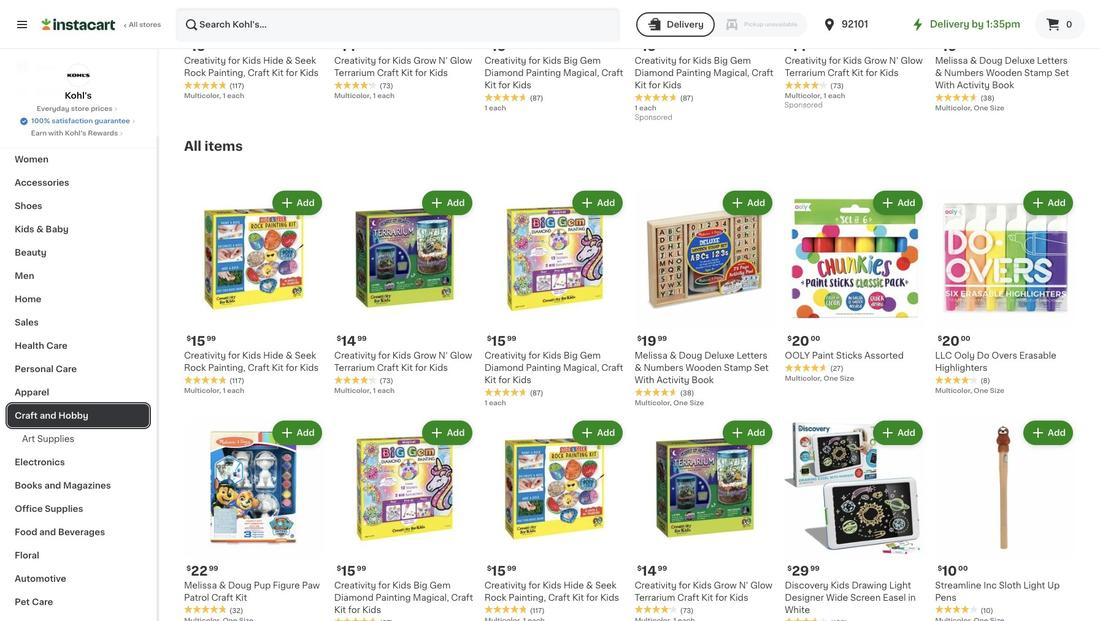 Task type: describe. For each thing, give the bounding box(es) containing it.
food and beverages link
[[7, 521, 149, 544]]

buy it again link
[[7, 79, 149, 104]]

product group containing 29
[[785, 418, 926, 622]]

product group containing 19
[[635, 188, 775, 409]]

1 vertical spatial painting,
[[208, 364, 246, 372]]

guarantee
[[94, 118, 130, 125]]

ooly
[[955, 351, 975, 360]]

kohl's
[[65, 130, 86, 137]]

set inside item carousel "region"
[[1055, 69, 1069, 77]]

shop link
[[7, 55, 149, 79]]

2 vertical spatial rock
[[485, 594, 507, 602]]

office supplies
[[15, 505, 83, 514]]

automotive
[[15, 575, 66, 584]]

kids & baby
[[15, 225, 69, 234]]

(117) inside item carousel "region"
[[230, 83, 244, 90]]

deluxe inside product 'group'
[[705, 351, 735, 360]]

$ 19 99 inside item carousel "region"
[[938, 40, 968, 53]]

patrol
[[184, 594, 209, 602]]

99 inside $ 22 99
[[209, 566, 218, 572]]

99 inside $ 29 99
[[811, 566, 820, 572]]

stores
[[139, 21, 161, 28]]

baby
[[46, 225, 69, 234]]

figure
[[273, 582, 300, 590]]

kids & baby link
[[7, 218, 149, 241]]

health
[[15, 342, 44, 350]]

hobby
[[58, 412, 88, 420]]

$ 19 99 inside product 'group'
[[637, 335, 667, 348]]

$ 20 00 for llc
[[938, 335, 971, 348]]

melissa for product 'group' containing 22
[[184, 582, 217, 590]]

ooly paint sticks assorted
[[785, 351, 904, 360]]

everyday store prices
[[37, 106, 112, 112]]

wooden inside product 'group'
[[686, 364, 722, 372]]

item carousel region
[[184, 0, 1093, 129]]

office
[[15, 505, 43, 514]]

stamp inside item carousel "region"
[[1025, 69, 1053, 77]]

prices
[[91, 106, 112, 112]]

sloth
[[999, 582, 1022, 590]]

10
[[942, 565, 957, 578]]

pet care
[[15, 598, 53, 607]]

white
[[785, 606, 810, 615]]

$ inside $ 10 00
[[938, 566, 942, 572]]

0 horizontal spatial melissa & doug deluxe letters & numbers wooden stamp set with activity book
[[635, 351, 769, 385]]

$ 22 99
[[187, 565, 218, 578]]

buy it again
[[34, 87, 86, 96]]

1 vertical spatial creativity for kids hide & seek rock painting, craft kit for kids
[[184, 351, 319, 372]]

personal care link
[[7, 358, 149, 381]]

1 vertical spatial rock
[[184, 364, 206, 372]]

care for personal care
[[56, 365, 77, 374]]

multicolor, one size inside item carousel "region"
[[935, 105, 1005, 112]]

buy
[[34, 87, 52, 96]]

floral
[[15, 552, 39, 560]]

shoes link
[[7, 195, 149, 218]]

paw
[[302, 582, 320, 590]]

designer
[[785, 594, 824, 602]]

melissa for product 'group' containing 19
[[635, 351, 668, 360]]

delivery button
[[636, 12, 715, 37]]

again
[[62, 87, 86, 96]]

kohl's link
[[65, 64, 92, 102]]

accessories
[[15, 179, 69, 187]]

with inside product 'group'
[[635, 376, 655, 385]]

personal
[[15, 365, 54, 374]]

store
[[71, 106, 89, 112]]

pens
[[935, 594, 957, 602]]

melissa & doug deluxe letters & numbers wooden stamp set with activity book inside item carousel "region"
[[935, 56, 1069, 90]]

personal care
[[15, 365, 77, 374]]

2 vertical spatial painting,
[[509, 594, 546, 602]]

supplies for art supplies
[[37, 435, 74, 444]]

kohl's
[[65, 91, 92, 100]]

product group containing 22
[[184, 418, 325, 622]]

deluxe inside item carousel "region"
[[1005, 56, 1035, 65]]

100%
[[31, 118, 50, 125]]

earn
[[31, 130, 47, 137]]

100% satisfaction guarantee button
[[19, 114, 137, 126]]

art supplies link
[[7, 428, 149, 451]]

seek inside item carousel "region"
[[295, 56, 316, 65]]

painting, inside item carousel "region"
[[208, 69, 246, 77]]

2 vertical spatial seek
[[595, 582, 617, 590]]

$ inside $ 22 99
[[187, 566, 191, 572]]

letters inside item carousel "region"
[[1037, 56, 1068, 65]]

streamline
[[935, 582, 982, 590]]

paint
[[812, 351, 834, 360]]

discovery
[[785, 582, 829, 590]]

books and magazines link
[[7, 474, 149, 498]]

hide inside item carousel "region"
[[263, 56, 284, 65]]

home
[[15, 295, 41, 304]]

(27)
[[831, 366, 844, 372]]

satisfaction
[[52, 118, 93, 125]]

92101
[[842, 20, 869, 29]]

ooly
[[785, 351, 810, 360]]

2 vertical spatial (117)
[[530, 608, 545, 615]]

all stores
[[129, 21, 161, 28]]

by
[[972, 20, 984, 29]]

sticks
[[836, 351, 863, 360]]

100% satisfaction guarantee
[[31, 118, 130, 125]]

discovery kids drawing light designer wide screen easel in white
[[785, 582, 916, 615]]

(38) inside item carousel "region"
[[981, 95, 995, 102]]

all for all items
[[184, 140, 202, 153]]

sales link
[[7, 311, 149, 334]]

pet care link
[[7, 591, 149, 614]]

instacart logo image
[[42, 17, 115, 32]]

1:35pm
[[986, 20, 1021, 29]]

size inside product 'group'
[[690, 400, 704, 407]]

men
[[15, 272, 34, 280]]

lists
[[34, 112, 56, 120]]

1 vertical spatial seek
[[295, 351, 316, 360]]

kit inside the "melissa & doug pup figure paw patrol craft kit"
[[235, 594, 247, 602]]

numbers inside item carousel "region"
[[945, 69, 984, 77]]

22
[[191, 565, 208, 578]]

delivery for delivery by 1:35pm
[[930, 20, 970, 29]]

doug for product 'group' containing 19
[[679, 351, 703, 360]]

creativity for kids hide & seek rock painting, craft kit for kids inside item carousel "region"
[[184, 56, 319, 77]]

light for 10
[[1024, 582, 1046, 590]]

health care link
[[7, 334, 149, 358]]

home link
[[7, 288, 149, 311]]

pet
[[15, 598, 30, 607]]

doug inside item carousel "region"
[[980, 56, 1003, 65]]

wooden inside item carousel "region"
[[986, 69, 1022, 77]]

19 inside item carousel "region"
[[942, 40, 957, 53]]

rewards
[[88, 130, 118, 137]]

2 vertical spatial hide
[[564, 582, 584, 590]]

erasable
[[1020, 351, 1057, 360]]



Task type: vqa. For each thing, say whether or not it's contained in the screenshot.
'$ 19 99' in Product group
yes



Task type: locate. For each thing, give the bounding box(es) containing it.
1 vertical spatial $ 19 99
[[637, 335, 667, 348]]

2 vertical spatial melissa
[[184, 582, 217, 590]]

00 for ooly
[[961, 336, 971, 342]]

book inside product 'group'
[[692, 376, 714, 385]]

1 vertical spatial doug
[[679, 351, 703, 360]]

1 vertical spatial set
[[754, 364, 769, 372]]

0 horizontal spatial letters
[[737, 351, 768, 360]]

0 horizontal spatial $ 19 99
[[637, 335, 667, 348]]

light up easel
[[890, 582, 912, 590]]

light left up
[[1024, 582, 1046, 590]]

2 vertical spatial creativity for kids hide & seek rock painting, craft kit for kids
[[485, 582, 619, 602]]

supplies down books and magazines
[[45, 505, 83, 514]]

0 vertical spatial with
[[935, 81, 955, 90]]

0 horizontal spatial delivery
[[667, 20, 704, 29]]

light for 29
[[890, 582, 912, 590]]

(38) inside product 'group'
[[680, 390, 694, 397]]

in
[[908, 594, 916, 602]]

size inside item carousel "region"
[[990, 105, 1005, 112]]

assorted
[[865, 351, 904, 360]]

everyday
[[37, 106, 69, 112]]

0 horizontal spatial deluxe
[[705, 351, 735, 360]]

delivery by 1:35pm link
[[911, 17, 1021, 32]]

00 right the 10 at right
[[959, 566, 968, 572]]

20
[[792, 335, 810, 348], [942, 335, 960, 348]]

up
[[1048, 582, 1060, 590]]

multicolor, one size inside product 'group'
[[635, 400, 704, 407]]

and right food
[[39, 528, 56, 537]]

craft inside the "melissa & doug pup figure paw patrol craft kit"
[[211, 594, 233, 602]]

sponsored badge image
[[785, 102, 822, 109], [635, 114, 672, 121]]

1 vertical spatial wooden
[[686, 364, 722, 372]]

1 vertical spatial deluxe
[[705, 351, 735, 360]]

service type group
[[636, 12, 807, 37]]

2 vertical spatial and
[[39, 528, 56, 537]]

doug for product 'group' containing 22
[[228, 582, 252, 590]]

0 vertical spatial deluxe
[[1005, 56, 1035, 65]]

it
[[54, 87, 60, 96]]

doug inside the "melissa & doug pup figure paw patrol craft kit"
[[228, 582, 252, 590]]

14
[[341, 40, 356, 53], [792, 40, 807, 53], [341, 335, 356, 348], [642, 565, 657, 578]]

office supplies link
[[7, 498, 149, 521]]

0 horizontal spatial sponsored badge image
[[635, 114, 672, 121]]

0 vertical spatial doug
[[980, 56, 1003, 65]]

15
[[191, 40, 205, 53], [642, 40, 656, 53], [492, 40, 506, 53], [191, 335, 205, 348], [492, 335, 506, 348], [341, 565, 356, 578], [492, 565, 506, 578]]

light inside discovery kids drawing light designer wide screen easel in white
[[890, 582, 912, 590]]

1 horizontal spatial doug
[[679, 351, 703, 360]]

1 horizontal spatial 20
[[942, 335, 960, 348]]

2 light from the left
[[1024, 582, 1046, 590]]

1 horizontal spatial light
[[1024, 582, 1046, 590]]

2 vertical spatial doug
[[228, 582, 252, 590]]

art supplies
[[22, 435, 74, 444]]

melissa inside item carousel "region"
[[935, 56, 968, 65]]

shop
[[34, 63, 57, 71]]

0 vertical spatial (117)
[[230, 83, 244, 90]]

1 vertical spatial melissa
[[635, 351, 668, 360]]

highlighters
[[935, 364, 988, 372]]

numbers
[[945, 69, 984, 77], [644, 364, 684, 372]]

streamline inc sloth light up pens
[[935, 582, 1060, 602]]

art
[[22, 435, 35, 444]]

00 up ooly
[[961, 336, 971, 342]]

0 vertical spatial stamp
[[1025, 69, 1053, 77]]

1 vertical spatial stamp
[[724, 364, 752, 372]]

0 vertical spatial seek
[[295, 56, 316, 65]]

2 20 from the left
[[942, 335, 960, 348]]

creativity for kids grow n' glow terrarium craft kit for kids
[[334, 56, 472, 77], [785, 56, 923, 77], [334, 351, 472, 372], [635, 582, 773, 602]]

1 horizontal spatial stamp
[[1025, 69, 1053, 77]]

20 for ooly
[[792, 335, 810, 348]]

1 vertical spatial hide
[[263, 351, 284, 360]]

1 20 from the left
[[792, 335, 810, 348]]

1 $ 20 00 from the left
[[788, 335, 821, 348]]

delivery by 1:35pm
[[930, 20, 1021, 29]]

numbers inside product 'group'
[[644, 364, 684, 372]]

automotive link
[[7, 568, 149, 591]]

0
[[1067, 20, 1073, 29]]

inc
[[984, 582, 997, 590]]

19
[[942, 40, 957, 53], [642, 335, 657, 348]]

all stores link
[[42, 7, 162, 42]]

00 for inc
[[959, 566, 968, 572]]

wooden
[[986, 69, 1022, 77], [686, 364, 722, 372]]

00
[[811, 336, 821, 342], [961, 336, 971, 342], [959, 566, 968, 572]]

all left 'stores'
[[129, 21, 138, 28]]

with
[[48, 130, 63, 137]]

& inside the "melissa & doug pup figure paw patrol craft kit"
[[219, 582, 226, 590]]

for
[[228, 56, 240, 65], [378, 56, 390, 65], [679, 56, 691, 65], [829, 56, 841, 65], [529, 56, 541, 65], [286, 69, 298, 77], [415, 69, 427, 77], [866, 69, 878, 77], [649, 81, 661, 90], [499, 81, 511, 90], [228, 351, 240, 360], [378, 351, 390, 360], [529, 351, 541, 360], [286, 364, 298, 372], [415, 364, 427, 372], [499, 376, 511, 385], [378, 582, 390, 590], [679, 582, 691, 590], [529, 582, 541, 590], [716, 594, 728, 602], [586, 594, 598, 602], [348, 606, 360, 615]]

0 vertical spatial book
[[992, 81, 1014, 90]]

1 horizontal spatial deluxe
[[1005, 56, 1035, 65]]

one inside item carousel "region"
[[974, 105, 989, 112]]

one
[[974, 105, 989, 112], [824, 375, 838, 382], [974, 388, 989, 394], [674, 400, 688, 407]]

00 inside $ 10 00
[[959, 566, 968, 572]]

1 horizontal spatial book
[[992, 81, 1014, 90]]

1 vertical spatial sponsored badge image
[[635, 114, 672, 121]]

craft and hobby
[[15, 412, 88, 420]]

(8)
[[981, 378, 991, 385]]

2 vertical spatial care
[[32, 598, 53, 607]]

0 vertical spatial melissa & doug deluxe letters & numbers wooden stamp set with activity book
[[935, 56, 1069, 90]]

stamp inside product 'group'
[[724, 364, 752, 372]]

1 horizontal spatial numbers
[[945, 69, 984, 77]]

1 vertical spatial supplies
[[45, 505, 83, 514]]

care for health care
[[46, 342, 67, 350]]

pup
[[254, 582, 271, 590]]

0 horizontal spatial activity
[[657, 376, 690, 385]]

1 horizontal spatial all
[[184, 140, 202, 153]]

one inside product 'group'
[[674, 400, 688, 407]]

0 horizontal spatial wooden
[[686, 364, 722, 372]]

(73)
[[380, 83, 393, 90], [831, 83, 844, 90], [380, 378, 393, 385], [680, 608, 694, 615]]

1 vertical spatial numbers
[[644, 364, 684, 372]]

1 vertical spatial letters
[[737, 351, 768, 360]]

1 vertical spatial with
[[635, 376, 655, 385]]

1 horizontal spatial $ 20 00
[[938, 335, 971, 348]]

1 horizontal spatial 19
[[942, 40, 957, 53]]

0 vertical spatial (38)
[[981, 95, 995, 102]]

$ 20 00 for ooly
[[788, 335, 821, 348]]

2 horizontal spatial melissa
[[935, 56, 968, 65]]

0 horizontal spatial 20
[[792, 335, 810, 348]]

0 vertical spatial sponsored badge image
[[785, 102, 822, 109]]

care up personal care
[[46, 342, 67, 350]]

with inside item carousel "region"
[[935, 81, 955, 90]]

shoes
[[15, 202, 42, 211]]

1 vertical spatial and
[[44, 482, 61, 490]]

20 up 'ooly'
[[792, 335, 810, 348]]

magical,
[[714, 69, 750, 77], [563, 69, 599, 77], [563, 364, 599, 372], [413, 594, 449, 602]]

beauty
[[15, 249, 47, 257]]

sponsored badge image for 15
[[635, 114, 672, 121]]

0 button
[[1035, 10, 1086, 39]]

0 vertical spatial hide
[[263, 56, 284, 65]]

1 vertical spatial melissa & doug deluxe letters & numbers wooden stamp set with activity book
[[635, 351, 769, 385]]

1 horizontal spatial melissa
[[635, 351, 668, 360]]

1 horizontal spatial $ 19 99
[[938, 40, 968, 53]]

1 horizontal spatial melissa & doug deluxe letters & numbers wooden stamp set with activity book
[[935, 56, 1069, 90]]

creativity
[[184, 56, 226, 65], [334, 56, 376, 65], [635, 56, 677, 65], [785, 56, 827, 65], [485, 56, 527, 65], [184, 351, 226, 360], [334, 351, 376, 360], [485, 351, 527, 360], [334, 582, 376, 590], [635, 582, 677, 590], [485, 582, 527, 590]]

0 horizontal spatial stamp
[[724, 364, 752, 372]]

$ 20 00 up 'ooly'
[[788, 335, 821, 348]]

$ 14 99
[[337, 40, 367, 53], [788, 40, 818, 53], [337, 335, 367, 348], [637, 565, 667, 578]]

and up office supplies
[[44, 482, 61, 490]]

activity inside item carousel "region"
[[957, 81, 990, 90]]

painting
[[676, 69, 711, 77], [526, 69, 561, 77], [526, 364, 561, 372], [376, 594, 411, 602]]

29
[[792, 565, 809, 578]]

0 horizontal spatial numbers
[[644, 364, 684, 372]]

delivery for delivery
[[667, 20, 704, 29]]

sponsored badge image for 14
[[785, 102, 822, 109]]

and for books
[[44, 482, 61, 490]]

delivery inside "button"
[[667, 20, 704, 29]]

product group
[[635, 0, 775, 124], [785, 0, 926, 112], [184, 188, 325, 396], [334, 188, 475, 396], [485, 188, 625, 409], [635, 188, 775, 409], [785, 188, 926, 384], [935, 188, 1076, 396], [184, 418, 325, 622], [334, 418, 475, 622], [485, 418, 625, 622], [635, 418, 775, 622], [785, 418, 926, 622], [935, 418, 1076, 622]]

0 vertical spatial creativity for kids hide & seek rock painting, craft kit for kids
[[184, 56, 319, 77]]

product group containing 10
[[935, 418, 1076, 622]]

kids inside discovery kids drawing light designer wide screen easel in white
[[831, 582, 850, 590]]

lists link
[[7, 104, 149, 128]]

1 horizontal spatial set
[[1055, 69, 1069, 77]]

1 horizontal spatial letters
[[1037, 56, 1068, 65]]

0 horizontal spatial all
[[129, 21, 138, 28]]

llc ooly do overs erasable highlighters
[[935, 351, 1057, 372]]

0 vertical spatial and
[[40, 412, 56, 420]]

Search field
[[177, 9, 619, 41]]

1 vertical spatial all
[[184, 140, 202, 153]]

terrarium
[[334, 69, 375, 77], [785, 69, 826, 77], [334, 364, 375, 372], [635, 594, 675, 602]]

$ 29 99
[[788, 565, 820, 578]]

all left 'items'
[[184, 140, 202, 153]]

0 horizontal spatial $ 20 00
[[788, 335, 821, 348]]

1 horizontal spatial (38)
[[981, 95, 995, 102]]

all for all stores
[[129, 21, 138, 28]]

light inside streamline inc sloth light up pens
[[1024, 582, 1046, 590]]

2 $ 20 00 from the left
[[938, 335, 971, 348]]

2 horizontal spatial doug
[[980, 56, 1003, 65]]

multicolor,
[[184, 93, 221, 99], [334, 93, 371, 99], [785, 93, 822, 99], [935, 105, 972, 112], [785, 375, 822, 382], [184, 388, 221, 394], [334, 388, 371, 394], [935, 388, 972, 394], [635, 400, 672, 407]]

0 horizontal spatial 19
[[642, 335, 657, 348]]

1 vertical spatial book
[[692, 376, 714, 385]]

all items
[[184, 140, 243, 153]]

earn with kohl's rewards
[[31, 130, 118, 137]]

letters
[[1037, 56, 1068, 65], [737, 351, 768, 360]]

(87)
[[680, 95, 694, 102], [530, 95, 543, 102], [530, 390, 543, 397]]

&
[[286, 56, 293, 65], [970, 56, 977, 65], [935, 69, 942, 77], [36, 225, 44, 234], [286, 351, 293, 360], [670, 351, 677, 360], [635, 364, 642, 372], [219, 582, 226, 590], [586, 582, 593, 590]]

add button
[[273, 192, 321, 214], [424, 192, 471, 214], [574, 192, 621, 214], [724, 192, 772, 214], [875, 192, 922, 214], [1025, 192, 1072, 214], [273, 422, 321, 444], [424, 422, 471, 444], [574, 422, 621, 444], [724, 422, 772, 444], [875, 422, 922, 444], [1025, 422, 1072, 444]]

0 vertical spatial set
[[1055, 69, 1069, 77]]

care right pet
[[32, 598, 53, 607]]

★★★★★
[[184, 81, 227, 89], [184, 81, 227, 89], [334, 81, 377, 89], [334, 81, 377, 89], [785, 81, 828, 89], [785, 81, 828, 89], [635, 93, 678, 102], [635, 93, 678, 102], [485, 93, 528, 102], [485, 93, 528, 102], [935, 93, 978, 102], [935, 93, 978, 102], [785, 364, 828, 372], [785, 364, 828, 372], [184, 376, 227, 385], [184, 376, 227, 385], [334, 376, 377, 385], [334, 376, 377, 385], [935, 376, 978, 385], [935, 376, 978, 385], [635, 388, 678, 397], [635, 388, 678, 397], [485, 388, 528, 397], [485, 388, 528, 397], [184, 606, 227, 615], [184, 606, 227, 615], [635, 606, 678, 615], [635, 606, 678, 615], [485, 606, 528, 615], [485, 606, 528, 615], [935, 606, 978, 615], [935, 606, 978, 615]]

0 vertical spatial numbers
[[945, 69, 984, 77]]

None search field
[[176, 7, 620, 42]]

$ inside $ 29 99
[[788, 566, 792, 572]]

0 vertical spatial 19
[[942, 40, 957, 53]]

books and magazines
[[15, 482, 111, 490]]

1 vertical spatial care
[[56, 365, 77, 374]]

0 horizontal spatial set
[[754, 364, 769, 372]]

multicolor, inside product 'group'
[[635, 400, 672, 407]]

and for craft
[[40, 412, 56, 420]]

gem
[[730, 56, 751, 65], [580, 56, 601, 65], [580, 351, 601, 360], [430, 582, 451, 590]]

and for food
[[39, 528, 56, 537]]

1 vertical spatial (117)
[[230, 378, 244, 385]]

screen
[[851, 594, 881, 602]]

1 horizontal spatial sponsored badge image
[[785, 102, 822, 109]]

0 vertical spatial supplies
[[37, 435, 74, 444]]

1 vertical spatial activity
[[657, 376, 690, 385]]

0 horizontal spatial doug
[[228, 582, 252, 590]]

(10)
[[981, 608, 994, 615]]

1 horizontal spatial wooden
[[986, 69, 1022, 77]]

food
[[15, 528, 37, 537]]

beauty link
[[7, 241, 149, 265]]

book inside item carousel "region"
[[992, 81, 1014, 90]]

supplies for office supplies
[[45, 505, 83, 514]]

doug
[[980, 56, 1003, 65], [679, 351, 703, 360], [228, 582, 252, 590]]

kohl's logo image
[[67, 64, 90, 87]]

0 horizontal spatial with
[[635, 376, 655, 385]]

llc
[[935, 351, 952, 360]]

0 vertical spatial $ 19 99
[[938, 40, 968, 53]]

0 vertical spatial all
[[129, 21, 138, 28]]

1 horizontal spatial delivery
[[930, 20, 970, 29]]

wide
[[826, 594, 848, 602]]

seek
[[295, 56, 316, 65], [295, 351, 316, 360], [595, 582, 617, 590]]

$ 20 00 up ooly
[[938, 335, 971, 348]]

0 vertical spatial activity
[[957, 81, 990, 90]]

food and beverages
[[15, 528, 105, 537]]

letters left 'ooly'
[[737, 351, 768, 360]]

care up apparel link
[[56, 365, 77, 374]]

sales
[[15, 319, 39, 327]]

0 vertical spatial wooden
[[986, 69, 1022, 77]]

0 vertical spatial care
[[46, 342, 67, 350]]

20 up llc
[[942, 335, 960, 348]]

0 horizontal spatial light
[[890, 582, 912, 590]]

supplies down 'craft and hobby'
[[37, 435, 74, 444]]

rock inside item carousel "region"
[[184, 69, 206, 77]]

0 vertical spatial rock
[[184, 69, 206, 77]]

earn with kohl's rewards link
[[31, 129, 125, 139]]

00 up paint
[[811, 336, 821, 342]]

92101 button
[[822, 7, 896, 42]]

1 light from the left
[[890, 582, 912, 590]]

grow
[[414, 56, 437, 65], [864, 56, 887, 65], [414, 351, 437, 360], [714, 582, 737, 590]]

$ 15 99
[[187, 40, 216, 53], [637, 40, 667, 53], [487, 40, 517, 53], [187, 335, 216, 348], [487, 335, 517, 348], [337, 565, 366, 578], [487, 565, 517, 578]]

letters down 0 button
[[1037, 56, 1068, 65]]

books
[[15, 482, 42, 490]]

melissa inside the "melissa & doug pup figure paw patrol craft kit"
[[184, 582, 217, 590]]

0 vertical spatial letters
[[1037, 56, 1068, 65]]

and up art supplies
[[40, 412, 56, 420]]

creativity for kids hide & seek rock painting, craft kit for kids
[[184, 56, 319, 77], [184, 351, 319, 372], [485, 582, 619, 602]]

0 horizontal spatial (38)
[[680, 390, 694, 397]]

00 for paint
[[811, 336, 821, 342]]

0 vertical spatial melissa
[[935, 56, 968, 65]]

each
[[227, 93, 244, 99], [378, 93, 395, 99], [828, 93, 845, 99], [639, 105, 657, 112], [489, 105, 506, 112], [227, 388, 244, 394], [378, 388, 395, 394], [489, 400, 506, 407]]

0 horizontal spatial melissa
[[184, 582, 217, 590]]

1 vertical spatial 19
[[642, 335, 657, 348]]

floral link
[[7, 544, 149, 568]]

care for pet care
[[32, 598, 53, 607]]

20 for llc
[[942, 335, 960, 348]]



